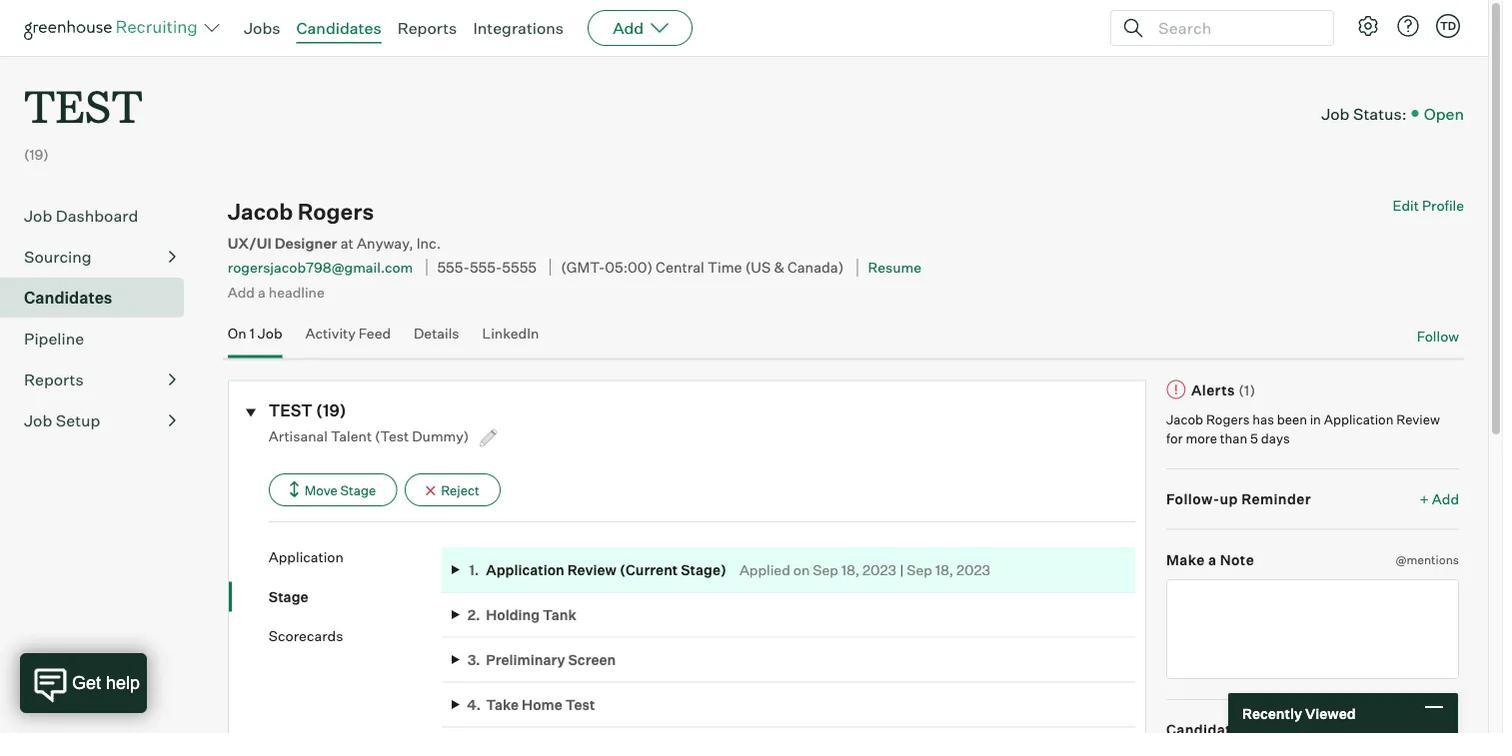 Task type: vqa. For each thing, say whether or not it's contained in the screenshot.
Activity Feed link
yes



Task type: locate. For each thing, give the bounding box(es) containing it.
follow link
[[1417, 327, 1459, 346]]

reports link left integrations
[[397, 18, 457, 38]]

anyway,
[[357, 234, 413, 252]]

feed
[[359, 325, 391, 342]]

job for job setup
[[24, 411, 52, 431]]

1 horizontal spatial test
[[269, 401, 313, 421]]

1.
[[469, 561, 479, 579]]

1
[[250, 325, 255, 342]]

1 horizontal spatial 2023
[[957, 561, 991, 579]]

test
[[565, 696, 595, 714]]

1 vertical spatial test
[[269, 401, 313, 421]]

job right 1
[[258, 325, 282, 342]]

follow-up reminder
[[1166, 491, 1311, 508]]

0 vertical spatial a
[[258, 283, 266, 301]]

test down greenhouse recruiting image
[[24, 76, 143, 135]]

stage up scorecards
[[269, 588, 308, 606]]

0 vertical spatial review
[[1396, 411, 1440, 427]]

candidates down the sourcing
[[24, 288, 112, 308]]

jacob
[[228, 198, 293, 226], [1166, 411, 1203, 427]]

0 vertical spatial candidates
[[296, 18, 381, 38]]

1 vertical spatial candidates link
[[24, 286, 176, 310]]

jacob for jacob rogers has been in application review for more than 5 days
[[1166, 411, 1203, 427]]

preliminary
[[486, 651, 565, 669]]

1 vertical spatial stage
[[269, 588, 308, 606]]

Search text field
[[1153, 13, 1315, 42]]

jobs link
[[244, 18, 280, 38]]

1 vertical spatial rogers
[[1206, 411, 1250, 427]]

resume
[[868, 259, 921, 276]]

1 vertical spatial review
[[567, 561, 617, 579]]

jacob inside jacob rogers ux/ui designer at anyway, inc.
[[228, 198, 293, 226]]

0 vertical spatial add
[[613, 18, 644, 38]]

0 horizontal spatial reports link
[[24, 368, 176, 392]]

(19)
[[24, 146, 49, 164], [316, 401, 346, 421]]

a for add
[[258, 283, 266, 301]]

job left "status:" on the right of page
[[1321, 103, 1350, 123]]

(gmt-05:00) central time (us & canada)
[[561, 258, 844, 276]]

(us
[[745, 258, 771, 276]]

been
[[1277, 411, 1307, 427]]

activity feed
[[305, 325, 391, 342]]

linkedin link
[[482, 325, 539, 354]]

0 horizontal spatial stage
[[269, 588, 308, 606]]

0 horizontal spatial a
[[258, 283, 266, 301]]

1 horizontal spatial stage
[[340, 482, 376, 498]]

0 horizontal spatial 2023
[[863, 561, 897, 579]]

0 horizontal spatial reports
[[24, 370, 84, 390]]

18,
[[842, 561, 860, 579], [935, 561, 954, 579]]

18, right |
[[935, 561, 954, 579]]

1 horizontal spatial candidates
[[296, 18, 381, 38]]

1 horizontal spatial a
[[1208, 551, 1217, 569]]

0 horizontal spatial jacob
[[228, 198, 293, 226]]

3.
[[468, 651, 480, 669]]

rogers up the at
[[298, 198, 374, 226]]

2 vertical spatial add
[[1432, 491, 1459, 508]]

a for make
[[1208, 551, 1217, 569]]

0 horizontal spatial rogers
[[298, 198, 374, 226]]

0 horizontal spatial candidates link
[[24, 286, 176, 310]]

a left headline
[[258, 283, 266, 301]]

details
[[414, 325, 459, 342]]

test for test
[[24, 76, 143, 135]]

0 vertical spatial stage
[[340, 482, 376, 498]]

candidates
[[296, 18, 381, 38], [24, 288, 112, 308]]

has
[[1252, 411, 1274, 427]]

jacob up for
[[1166, 411, 1203, 427]]

1 horizontal spatial add
[[613, 18, 644, 38]]

(19) down test link on the top left
[[24, 146, 49, 164]]

candidates link right jobs
[[296, 18, 381, 38]]

2. holding tank
[[468, 607, 577, 624]]

job for job dashboard
[[24, 206, 52, 226]]

0 vertical spatial rogers
[[298, 198, 374, 226]]

rogers up "than"
[[1206, 411, 1250, 427]]

resume link
[[868, 259, 921, 276]]

jacob for jacob rogers ux/ui designer at anyway, inc.
[[228, 198, 293, 226]]

+ add
[[1420, 491, 1459, 508]]

test up artisanal
[[269, 401, 313, 421]]

add for add a headline
[[228, 283, 255, 301]]

(19) up the talent
[[316, 401, 346, 421]]

1 horizontal spatial jacob
[[1166, 411, 1203, 427]]

jacob inside 'jacob rogers has been in application review for more than 5 days'
[[1166, 411, 1203, 427]]

0 horizontal spatial review
[[567, 561, 617, 579]]

0 vertical spatial jacob
[[228, 198, 293, 226]]

reports link up job setup link
[[24, 368, 176, 392]]

0 horizontal spatial test
[[24, 76, 143, 135]]

application link
[[269, 548, 442, 567]]

reports left integrations
[[397, 18, 457, 38]]

(gmt-
[[561, 258, 605, 276]]

stage right move
[[340, 482, 376, 498]]

move
[[305, 482, 338, 498]]

sep
[[813, 561, 838, 579], [907, 561, 932, 579]]

1 horizontal spatial review
[[1396, 411, 1440, 427]]

application up 2. holding tank
[[486, 561, 564, 579]]

headline
[[269, 283, 325, 301]]

2023
[[863, 561, 897, 579], [957, 561, 991, 579]]

job left 'setup'
[[24, 411, 52, 431]]

job up the sourcing
[[24, 206, 52, 226]]

tank
[[543, 607, 577, 624]]

test link
[[24, 56, 143, 139]]

555-
[[437, 258, 470, 276], [470, 258, 502, 276]]

reminder
[[1241, 491, 1311, 508]]

0 vertical spatial reports link
[[397, 18, 457, 38]]

application up stage link
[[269, 549, 344, 566]]

2023 left |
[[863, 561, 897, 579]]

2 horizontal spatial application
[[1324, 411, 1394, 427]]

job inside "link"
[[24, 206, 52, 226]]

reports
[[397, 18, 457, 38], [24, 370, 84, 390]]

on 1 job link
[[228, 325, 282, 354]]

1 vertical spatial a
[[1208, 551, 1217, 569]]

0 horizontal spatial 18,
[[842, 561, 860, 579]]

2023 right |
[[957, 561, 991, 579]]

reject button
[[405, 474, 501, 507]]

pipeline link
[[24, 327, 176, 351]]

stage
[[340, 482, 376, 498], [269, 588, 308, 606]]

0 horizontal spatial candidates
[[24, 288, 112, 308]]

1 horizontal spatial (19)
[[316, 401, 346, 421]]

applied on  sep 18, 2023 | sep 18, 2023
[[739, 561, 991, 579]]

18, right on
[[842, 561, 860, 579]]

on
[[793, 561, 810, 579]]

candidates link
[[296, 18, 381, 38], [24, 286, 176, 310]]

0 horizontal spatial add
[[228, 283, 255, 301]]

add inside popup button
[[613, 18, 644, 38]]

td
[[1440, 19, 1456, 32]]

reports down pipeline
[[24, 370, 84, 390]]

note
[[1220, 551, 1254, 569]]

None text field
[[1166, 580, 1459, 680]]

1 horizontal spatial sep
[[907, 561, 932, 579]]

1. application review (current stage)
[[469, 561, 727, 579]]

555- up linkedin
[[470, 258, 502, 276]]

jobs
[[244, 18, 280, 38]]

1 vertical spatial (19)
[[316, 401, 346, 421]]

sep right on
[[813, 561, 838, 579]]

1 vertical spatial jacob
[[1166, 411, 1203, 427]]

2 555- from the left
[[470, 258, 502, 276]]

+
[[1420, 491, 1429, 508]]

4. take home test
[[467, 696, 595, 714]]

candidates right jobs
[[296, 18, 381, 38]]

job dashboard
[[24, 206, 138, 226]]

make a note
[[1166, 551, 1254, 569]]

555- down inc.
[[437, 258, 470, 276]]

review up tank
[[567, 561, 617, 579]]

rogers
[[298, 198, 374, 226], [1206, 411, 1250, 427]]

05:00)
[[605, 258, 653, 276]]

home
[[522, 696, 562, 714]]

reports link
[[397, 18, 457, 38], [24, 368, 176, 392]]

rogersjacob798@gmail.com
[[228, 259, 413, 276]]

rogers inside 'jacob rogers has been in application review for more than 5 days'
[[1206, 411, 1250, 427]]

rogers inside jacob rogers ux/ui designer at anyway, inc.
[[298, 198, 374, 226]]

a
[[258, 283, 266, 301], [1208, 551, 1217, 569]]

applied
[[739, 561, 790, 579]]

application right in
[[1324, 411, 1394, 427]]

status:
[[1353, 103, 1407, 123]]

job
[[1321, 103, 1350, 123], [24, 206, 52, 226], [258, 325, 282, 342], [24, 411, 52, 431]]

1 horizontal spatial rogers
[[1206, 411, 1250, 427]]

td button
[[1432, 10, 1464, 42]]

rogersjacob798@gmail.com link
[[228, 259, 413, 276]]

edit profile
[[1393, 197, 1464, 215]]

jacob rogers ux/ui designer at anyway, inc.
[[228, 198, 441, 252]]

5555
[[502, 258, 537, 276]]

job setup
[[24, 411, 100, 431]]

move stage button
[[269, 474, 397, 507]]

1 18, from the left
[[842, 561, 860, 579]]

0 horizontal spatial sep
[[813, 561, 838, 579]]

0 horizontal spatial (19)
[[24, 146, 49, 164]]

activity
[[305, 325, 356, 342]]

1 vertical spatial add
[[228, 283, 255, 301]]

candidates link down sourcing link
[[24, 286, 176, 310]]

3. preliminary screen
[[468, 651, 616, 669]]

a left note
[[1208, 551, 1217, 569]]

0 vertical spatial reports
[[397, 18, 457, 38]]

sep right |
[[907, 561, 932, 579]]

0 vertical spatial test
[[24, 76, 143, 135]]

1 horizontal spatial candidates link
[[296, 18, 381, 38]]

pipeline
[[24, 329, 84, 349]]

review up the +
[[1396, 411, 1440, 427]]

jacob up ux/ui
[[228, 198, 293, 226]]

(1)
[[1239, 381, 1256, 399]]

test
[[24, 76, 143, 135], [269, 401, 313, 421]]

follow-
[[1166, 491, 1220, 508]]

configure image
[[1356, 14, 1380, 38]]

1 horizontal spatial application
[[486, 561, 564, 579]]

1 horizontal spatial 18,
[[935, 561, 954, 579]]



Task type: describe. For each thing, give the bounding box(es) containing it.
profile
[[1422, 197, 1464, 215]]

rogers for jacob rogers has been in application review for more than 5 days
[[1206, 411, 1250, 427]]

job setup link
[[24, 409, 176, 433]]

test (19)
[[269, 401, 346, 421]]

add a headline
[[228, 283, 325, 301]]

linkedin
[[482, 325, 539, 342]]

(test
[[375, 427, 409, 445]]

dashboard
[[56, 206, 138, 226]]

reject
[[441, 482, 480, 498]]

rogers for jacob rogers ux/ui designer at anyway, inc.
[[298, 198, 374, 226]]

activity feed link
[[305, 325, 391, 354]]

|
[[900, 561, 904, 579]]

2.
[[468, 607, 480, 624]]

1 sep from the left
[[813, 561, 838, 579]]

alerts (1)
[[1191, 381, 1256, 399]]

on 1 job
[[228, 325, 282, 342]]

+ add link
[[1420, 490, 1459, 509]]

1 vertical spatial reports link
[[24, 368, 176, 392]]

days
[[1261, 431, 1290, 447]]

1 vertical spatial candidates
[[24, 288, 112, 308]]

artisanal talent (test dummy)
[[269, 427, 472, 445]]

job status:
[[1321, 103, 1407, 123]]

sourcing link
[[24, 245, 176, 269]]

setup
[[56, 411, 100, 431]]

1 horizontal spatial reports link
[[397, 18, 457, 38]]

greenhouse recruiting image
[[24, 16, 204, 40]]

stage inside button
[[340, 482, 376, 498]]

recently viewed
[[1242, 705, 1356, 722]]

&
[[774, 258, 784, 276]]

1 vertical spatial reports
[[24, 370, 84, 390]]

5
[[1250, 431, 1258, 447]]

designer
[[275, 234, 337, 252]]

0 vertical spatial (19)
[[24, 146, 49, 164]]

scorecards
[[269, 628, 343, 645]]

td button
[[1436, 14, 1460, 38]]

1 555- from the left
[[437, 258, 470, 276]]

dummy)
[[412, 427, 469, 445]]

than
[[1220, 431, 1248, 447]]

for
[[1166, 431, 1183, 447]]

artisanal
[[269, 427, 328, 445]]

add for add
[[613, 18, 644, 38]]

job for job status:
[[1321, 103, 1350, 123]]

1 horizontal spatial reports
[[397, 18, 457, 38]]

talent
[[331, 427, 372, 445]]

details link
[[414, 325, 459, 354]]

integrations link
[[473, 18, 564, 38]]

2 sep from the left
[[907, 561, 932, 579]]

make
[[1166, 551, 1205, 569]]

0 vertical spatial candidates link
[[296, 18, 381, 38]]

application inside 'jacob rogers has been in application review for more than 5 days'
[[1324, 411, 1394, 427]]

555-555-5555
[[437, 258, 537, 276]]

sourcing
[[24, 247, 92, 267]]

@mentions link
[[1396, 550, 1459, 570]]

viewed
[[1305, 705, 1356, 722]]

take
[[486, 696, 519, 714]]

at
[[340, 234, 354, 252]]

edit profile link
[[1393, 197, 1464, 215]]

follow
[[1417, 328, 1459, 345]]

job dashboard link
[[24, 204, 176, 228]]

holding
[[486, 607, 540, 624]]

scorecards link
[[269, 627, 442, 646]]

time
[[708, 258, 742, 276]]

on
[[228, 325, 247, 342]]

more
[[1186, 431, 1217, 447]]

2 18, from the left
[[935, 561, 954, 579]]

0 horizontal spatial application
[[269, 549, 344, 566]]

@mentions
[[1396, 552, 1459, 567]]

inc.
[[416, 234, 441, 252]]

add button
[[588, 10, 693, 46]]

integrations
[[473, 18, 564, 38]]

central
[[656, 258, 704, 276]]

screen
[[568, 651, 616, 669]]

stage link
[[269, 587, 442, 607]]

review inside 'jacob rogers has been in application review for more than 5 days'
[[1396, 411, 1440, 427]]

in
[[1310, 411, 1321, 427]]

(current
[[620, 561, 678, 579]]

recently
[[1242, 705, 1302, 722]]

4.
[[467, 696, 481, 714]]

edit
[[1393, 197, 1419, 215]]

2 horizontal spatial add
[[1432, 491, 1459, 508]]

canada)
[[787, 258, 844, 276]]

alerts
[[1191, 381, 1235, 399]]

test for test (19)
[[269, 401, 313, 421]]

2 2023 from the left
[[957, 561, 991, 579]]

up
[[1220, 491, 1238, 508]]

1 2023 from the left
[[863, 561, 897, 579]]



